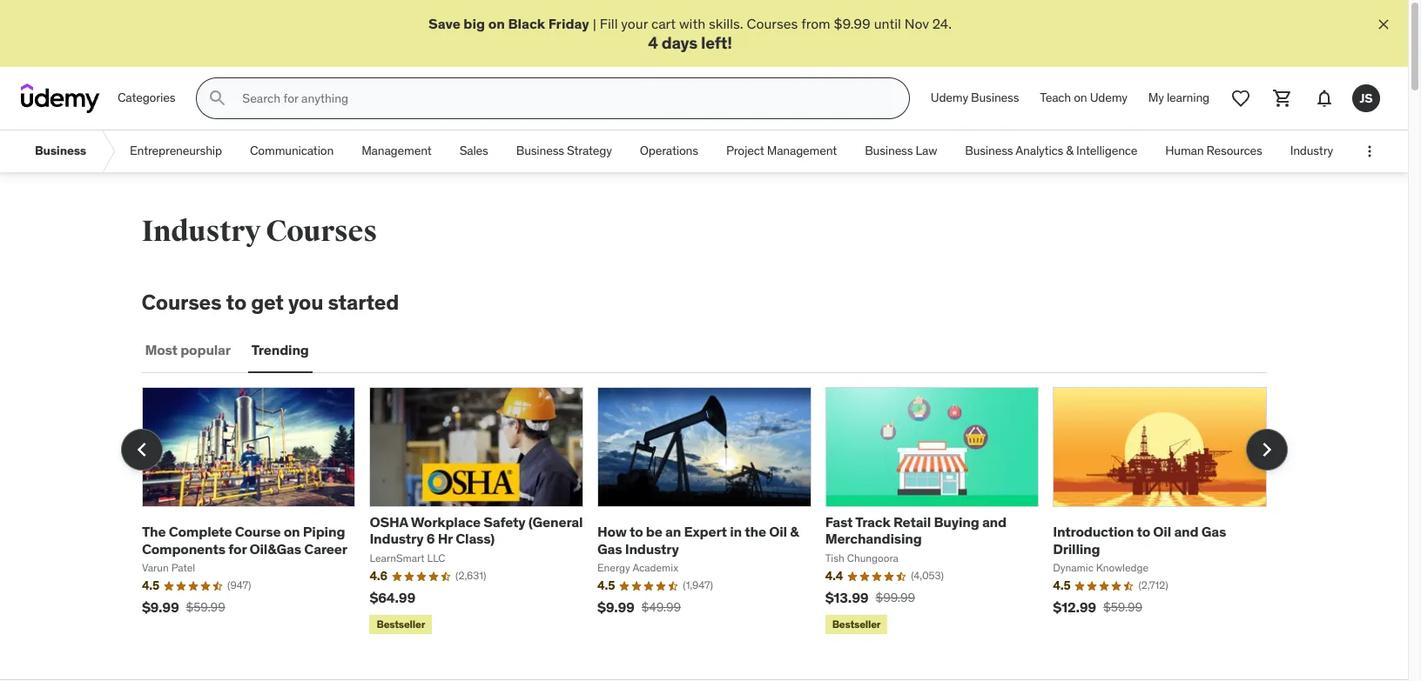Task type: locate. For each thing, give the bounding box(es) containing it.
2 horizontal spatial courses
[[747, 15, 798, 32]]

courses
[[747, 15, 798, 32], [266, 213, 377, 250], [141, 289, 222, 316]]

courses to get you started
[[141, 289, 399, 316]]

2 oil from the left
[[1153, 524, 1171, 541]]

my
[[1148, 90, 1164, 106]]

0 horizontal spatial courses
[[141, 289, 222, 316]]

oil
[[769, 524, 787, 541], [1153, 524, 1171, 541]]

business law
[[865, 143, 937, 159]]

to left be on the bottom
[[630, 524, 643, 541]]

2 horizontal spatial on
[[1074, 90, 1087, 106]]

&
[[1066, 143, 1073, 159], [790, 524, 799, 541]]

to
[[226, 289, 246, 316], [630, 524, 643, 541], [1137, 524, 1150, 541]]

1 horizontal spatial to
[[630, 524, 643, 541]]

industry
[[1290, 143, 1333, 159], [141, 213, 261, 250], [370, 531, 423, 548], [625, 540, 679, 558]]

the complete course on piping components for oil&gas career
[[142, 524, 347, 558]]

hr
[[438, 531, 453, 548]]

fast track retail buying and merchandising link
[[825, 514, 1007, 548]]

business left analytics
[[965, 143, 1013, 159]]

business analytics & intelligence link
[[951, 131, 1151, 173]]

management right project
[[767, 143, 837, 159]]

1 horizontal spatial udemy
[[1090, 90, 1127, 106]]

resources
[[1207, 143, 1262, 159]]

to left get
[[226, 289, 246, 316]]

human resources link
[[1151, 131, 1276, 173]]

expert
[[684, 524, 727, 541]]

osha workplace safety (general industry 6 hr class) link
[[370, 514, 583, 548]]

0 horizontal spatial gas
[[597, 540, 622, 558]]

business
[[971, 90, 1019, 106], [35, 143, 86, 159], [516, 143, 564, 159], [865, 143, 913, 159], [965, 143, 1013, 159]]

on right teach
[[1074, 90, 1087, 106]]

sales link
[[445, 131, 502, 173]]

operations link
[[626, 131, 712, 173]]

0 horizontal spatial to
[[226, 289, 246, 316]]

project management
[[726, 143, 837, 159]]

trending button
[[248, 330, 312, 372]]

business strategy link
[[502, 131, 626, 173]]

1 vertical spatial on
[[1074, 90, 1087, 106]]

1 horizontal spatial courses
[[266, 213, 377, 250]]

analytics
[[1015, 143, 1063, 159]]

arrow pointing to subcategory menu links image
[[100, 131, 116, 173]]

to right introduction
[[1137, 524, 1150, 541]]

entrepreneurship
[[130, 143, 222, 159]]

2 horizontal spatial to
[[1137, 524, 1150, 541]]

components
[[142, 540, 225, 558]]

business analytics & intelligence
[[965, 143, 1137, 159]]

strategy
[[567, 143, 612, 159]]

courses up most popular
[[141, 289, 222, 316]]

business left strategy
[[516, 143, 564, 159]]

project
[[726, 143, 764, 159]]

courses inside the save big on black friday | fill your cart with skills. courses from $9.99 until nov 24. 4 days left!
[[747, 15, 798, 32]]

udemy left the my
[[1090, 90, 1127, 106]]

business for business law
[[865, 143, 913, 159]]

industry link
[[1276, 131, 1347, 173]]

an
[[665, 524, 681, 541]]

complete
[[169, 524, 232, 541]]

more subcategory menu links image
[[1361, 143, 1378, 160]]

teach
[[1040, 90, 1071, 106]]

0 horizontal spatial on
[[284, 524, 300, 541]]

1 horizontal spatial and
[[1174, 524, 1199, 541]]

0 vertical spatial on
[[488, 15, 505, 32]]

business inside 'link'
[[516, 143, 564, 159]]

0 horizontal spatial udemy
[[931, 90, 968, 106]]

courses up you at the left
[[266, 213, 377, 250]]

industry inside how to be an expert in the oil & gas industry
[[625, 540, 679, 558]]

workplace
[[411, 514, 481, 531]]

introduction
[[1053, 524, 1134, 541]]

project management link
[[712, 131, 851, 173]]

on inside the save big on black friday | fill your cart with skills. courses from $9.99 until nov 24. 4 days left!
[[488, 15, 505, 32]]

piping
[[303, 524, 345, 541]]

industry inside osha workplace safety (general industry 6 hr class)
[[370, 531, 423, 548]]

js
[[1360, 90, 1373, 106]]

0 horizontal spatial and
[[982, 514, 1007, 531]]

1 horizontal spatial oil
[[1153, 524, 1171, 541]]

1 vertical spatial courses
[[266, 213, 377, 250]]

trending
[[252, 342, 309, 359]]

business left law
[[865, 143, 913, 159]]

to inside introduction to oil and gas drilling
[[1137, 524, 1150, 541]]

on
[[488, 15, 505, 32], [1074, 90, 1087, 106], [284, 524, 300, 541]]

on right big
[[488, 15, 505, 32]]

udemy up law
[[931, 90, 968, 106]]

in
[[730, 524, 742, 541]]

introduction to oil and gas drilling
[[1053, 524, 1226, 558]]

to inside how to be an expert in the oil & gas industry
[[630, 524, 643, 541]]

intelligence
[[1076, 143, 1137, 159]]

law
[[916, 143, 937, 159]]

& right the
[[790, 524, 799, 541]]

friday
[[548, 15, 589, 32]]

entrepreneurship link
[[116, 131, 236, 173]]

oil inside how to be an expert in the oil & gas industry
[[769, 524, 787, 541]]

js link
[[1345, 78, 1387, 119]]

from
[[801, 15, 830, 32]]

courses left from
[[747, 15, 798, 32]]

and inside introduction to oil and gas drilling
[[1174, 524, 1199, 541]]

1 horizontal spatial management
[[767, 143, 837, 159]]

popular
[[180, 342, 231, 359]]

gas
[[1201, 524, 1226, 541], [597, 540, 622, 558]]

2 vertical spatial on
[[284, 524, 300, 541]]

0 horizontal spatial &
[[790, 524, 799, 541]]

0 vertical spatial &
[[1066, 143, 1073, 159]]

business link
[[21, 131, 100, 173]]

1 horizontal spatial on
[[488, 15, 505, 32]]

6
[[426, 531, 435, 548]]

on left piping
[[284, 524, 300, 541]]

until
[[874, 15, 901, 32]]

oil right introduction
[[1153, 524, 1171, 541]]

and
[[982, 514, 1007, 531], [1174, 524, 1199, 541]]

oil right the
[[769, 524, 787, 541]]

with
[[679, 15, 705, 32]]

0 horizontal spatial management
[[361, 143, 432, 159]]

how to be an expert in the oil & gas industry
[[597, 524, 799, 558]]

human resources
[[1165, 143, 1262, 159]]

management left sales
[[361, 143, 432, 159]]

business left arrow pointing to subcategory menu links image
[[35, 143, 86, 159]]

udemy image
[[21, 84, 100, 113]]

on inside the complete course on piping components for oil&gas career
[[284, 524, 300, 541]]

osha
[[370, 514, 408, 531]]

1 horizontal spatial gas
[[1201, 524, 1226, 541]]

1 vertical spatial &
[[790, 524, 799, 541]]

save
[[428, 15, 460, 32]]

submit search image
[[208, 88, 228, 109]]

started
[[328, 289, 399, 316]]

0 horizontal spatial oil
[[769, 524, 787, 541]]

0 vertical spatial courses
[[747, 15, 798, 32]]

1 oil from the left
[[769, 524, 787, 541]]

& right analytics
[[1066, 143, 1073, 159]]



Task type: vqa. For each thing, say whether or not it's contained in the screenshot.
topmost Existing
no



Task type: describe. For each thing, give the bounding box(es) containing it.
notifications image
[[1314, 88, 1335, 109]]

fill
[[600, 15, 618, 32]]

the complete course on piping components for oil&gas career link
[[142, 524, 347, 558]]

business left teach
[[971, 90, 1019, 106]]

next image
[[1253, 436, 1280, 464]]

24.
[[932, 15, 952, 32]]

categories button
[[107, 78, 186, 119]]

2 udemy from the left
[[1090, 90, 1127, 106]]

teach on udemy
[[1040, 90, 1127, 106]]

most popular button
[[141, 330, 234, 372]]

fast
[[825, 514, 853, 531]]

my learning
[[1148, 90, 1209, 106]]

management link
[[348, 131, 445, 173]]

fast track retail buying and merchandising
[[825, 514, 1007, 548]]

(general
[[528, 514, 583, 531]]

the
[[745, 524, 766, 541]]

Search for anything text field
[[239, 84, 888, 113]]

big
[[464, 15, 485, 32]]

teach on udemy link
[[1029, 78, 1138, 119]]

course
[[235, 524, 281, 541]]

communication
[[250, 143, 334, 159]]

operations
[[640, 143, 698, 159]]

udemy business
[[931, 90, 1019, 106]]

career
[[304, 540, 347, 558]]

|
[[593, 15, 596, 32]]

shopping cart with 0 items image
[[1272, 88, 1293, 109]]

to for oil
[[1137, 524, 1150, 541]]

& inside how to be an expert in the oil & gas industry
[[790, 524, 799, 541]]

nov
[[905, 15, 929, 32]]

safety
[[484, 514, 525, 531]]

oil inside introduction to oil and gas drilling
[[1153, 524, 1171, 541]]

carousel element
[[121, 387, 1287, 639]]

and inside fast track retail buying and merchandising
[[982, 514, 1007, 531]]

skills.
[[709, 15, 743, 32]]

be
[[646, 524, 662, 541]]

categories
[[118, 90, 175, 106]]

learning
[[1167, 90, 1209, 106]]

previous image
[[128, 436, 155, 464]]

your
[[621, 15, 648, 32]]

gas inside introduction to oil and gas drilling
[[1201, 524, 1226, 541]]

4
[[648, 33, 658, 53]]

wishlist image
[[1230, 88, 1251, 109]]

how
[[597, 524, 627, 541]]

industry courses
[[141, 213, 377, 250]]

buying
[[934, 514, 979, 531]]

oil&gas
[[249, 540, 301, 558]]

merchandising
[[825, 531, 922, 548]]

my learning link
[[1138, 78, 1220, 119]]

introduction to oil and gas drilling link
[[1053, 524, 1226, 558]]

osha workplace safety (general industry 6 hr class)
[[370, 514, 583, 548]]

track
[[855, 514, 890, 531]]

the
[[142, 524, 166, 541]]

drilling
[[1053, 540, 1100, 558]]

business for business strategy
[[516, 143, 564, 159]]

to for be
[[630, 524, 643, 541]]

udemy business link
[[920, 78, 1029, 119]]

sales
[[459, 143, 488, 159]]

most
[[145, 342, 178, 359]]

communication link
[[236, 131, 348, 173]]

black
[[508, 15, 545, 32]]

1 horizontal spatial &
[[1066, 143, 1073, 159]]

business law link
[[851, 131, 951, 173]]

retail
[[893, 514, 931, 531]]

cart
[[651, 15, 676, 32]]

get
[[251, 289, 284, 316]]

close image
[[1375, 16, 1392, 33]]

1 management from the left
[[361, 143, 432, 159]]

industry inside industry link
[[1290, 143, 1333, 159]]

for
[[228, 540, 247, 558]]

1 udemy from the left
[[931, 90, 968, 106]]

class)
[[456, 531, 495, 548]]

to for get
[[226, 289, 246, 316]]

days
[[661, 33, 697, 53]]

$9.99
[[834, 15, 871, 32]]

business strategy
[[516, 143, 612, 159]]

most popular
[[145, 342, 231, 359]]

gas inside how to be an expert in the oil & gas industry
[[597, 540, 622, 558]]

you
[[288, 289, 323, 316]]

2 management from the left
[[767, 143, 837, 159]]

2 vertical spatial courses
[[141, 289, 222, 316]]

business for business analytics & intelligence
[[965, 143, 1013, 159]]

how to be an expert in the oil & gas industry link
[[597, 524, 799, 558]]



